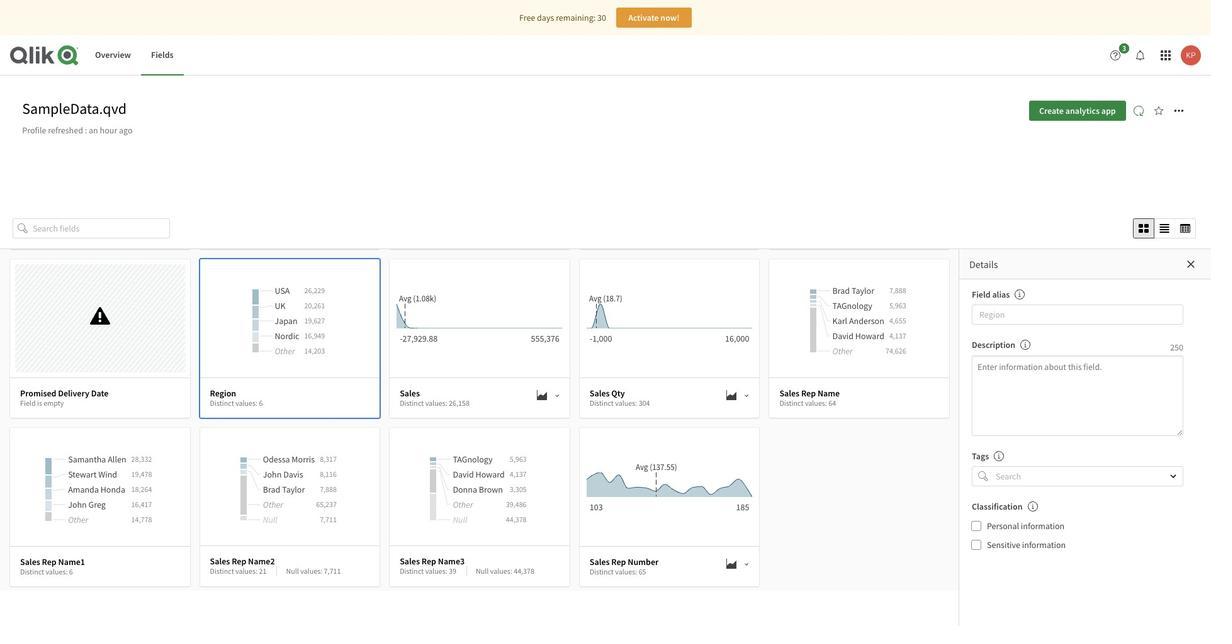 Task type: describe. For each thing, give the bounding box(es) containing it.
is
[[37, 399, 42, 408]]

filters region
[[13, 216, 1199, 241]]

sales rep name1 distinct values: 6
[[20, 557, 85, 577]]

tab list containing overview
[[85, 35, 184, 76]]

sales rep name3
[[400, 556, 465, 568]]

rep for name1
[[42, 557, 57, 568]]

4,655
[[890, 316, 907, 326]]

date
[[91, 388, 109, 399]]

- for 27,929.88
[[400, 333, 403, 345]]

1 horizontal spatial taylor
[[852, 285, 875, 297]]

alias
[[993, 289, 1010, 300]]

karl anderson 4,655 david howard 4,137
[[833, 316, 907, 342]]

number
[[628, 557, 659, 568]]

1 horizontal spatial brad
[[833, 285, 850, 297]]

create
[[1040, 105, 1064, 117]]

3,305
[[510, 485, 527, 494]]

now!
[[661, 12, 680, 23]]

values: inside sales rep name1 distinct values: 6
[[46, 568, 68, 577]]

sales for sales distinct values: 26,158
[[400, 388, 420, 399]]

sales rep name2
[[210, 556, 275, 568]]

japan
[[275, 316, 298, 327]]

0 horizontal spatial brad
[[263, 484, 280, 495]]

distinct values: 21
[[210, 567, 267, 576]]

1,000
[[593, 333, 612, 345]]

distinct inside the region distinct values: 6
[[210, 399, 234, 408]]

amanda
[[68, 484, 99, 496]]

greg
[[89, 500, 106, 511]]

open image
[[1170, 473, 1178, 480]]

distinct inside sales qty distinct values: 304
[[590, 399, 614, 408]]

ago
[[119, 125, 133, 136]]

other for amanda honda
[[68, 515, 88, 526]]

0 horizontal spatial 7,888
[[320, 485, 337, 494]]

0 vertical spatial 44,378
[[506, 515, 527, 524]]

create analytics app
[[1040, 105, 1116, 117]]

stewart wind
[[68, 469, 117, 481]]

hour
[[100, 125, 117, 136]]

6 inside sales rep name1 distinct values: 6
[[69, 568, 73, 577]]

sales rep name distinct values: 64
[[780, 388, 840, 408]]

304
[[639, 399, 650, 408]]

0 vertical spatial 5,963
[[890, 301, 907, 311]]

name3
[[438, 556, 465, 568]]

:
[[85, 125, 87, 136]]

64
[[829, 399, 836, 408]]

other for karl anderson
[[833, 346, 853, 357]]

distinct values: 39
[[400, 567, 457, 576]]

david inside karl anderson 4,655 david howard 4,137
[[833, 331, 854, 342]]

0 horizontal spatial howard
[[476, 469, 505, 480]]

distinct inside sales rep name distinct values: 64
[[780, 399, 804, 408]]

0 vertical spatial 7,711
[[320, 515, 337, 524]]

1 vertical spatial taylor
[[282, 484, 305, 495]]

tags
[[972, 451, 990, 462]]

sensitive information
[[988, 540, 1066, 551]]

74,626
[[886, 346, 907, 356]]

0 vertical spatial tagnology
[[833, 301, 873, 312]]

fields button
[[141, 35, 184, 76]]

odessa
[[263, 454, 290, 465]]

information for sensitive information
[[1023, 540, 1066, 551]]

description
[[972, 340, 1016, 351]]

19,627
[[304, 316, 325, 326]]

0 horizontal spatial david
[[453, 469, 474, 480]]

-1,000
[[590, 333, 612, 345]]

sales for sales rep name1 distinct values: 6
[[20, 557, 40, 568]]

values: inside sales rep number distinct values: 65
[[615, 568, 638, 577]]

uk
[[275, 301, 286, 312]]

empty
[[44, 399, 64, 408]]

values: inside sales rep name distinct values: 64
[[805, 399, 827, 408]]

sales for sales rep name2
[[210, 556, 230, 568]]

details
[[970, 258, 999, 271]]

185
[[737, 502, 750, 513]]

allen
[[108, 454, 126, 466]]

close element
[[1187, 259, 1197, 270]]

name2
[[248, 556, 275, 568]]

analytics
[[1066, 105, 1100, 117]]

information for personal information
[[1021, 521, 1065, 532]]

days
[[537, 12, 554, 23]]

14,778
[[131, 515, 152, 525]]

davis
[[284, 469, 303, 480]]

555,376
[[531, 333, 560, 345]]

1 horizontal spatial field
[[972, 289, 991, 300]]

kendall parks image
[[1182, 45, 1202, 66]]

add to favorites image
[[1154, 106, 1164, 116]]

create analytics app button
[[1030, 101, 1127, 121]]

rep for name3
[[422, 556, 436, 568]]

sales distinct values: 26,158
[[400, 388, 470, 408]]

values: inside sales qty distinct values: 304
[[615, 399, 638, 408]]

65,237
[[316, 500, 337, 509]]

david howard 4,137
[[453, 469, 527, 480]]

profile
[[22, 125, 46, 136]]

morris
[[292, 454, 315, 465]]

wind
[[98, 469, 117, 481]]

rep for name2
[[232, 556, 246, 568]]

activate now!
[[629, 12, 680, 23]]

other for japan
[[275, 346, 295, 357]]

fields
[[151, 49, 174, 61]]

21
[[259, 567, 267, 576]]

donna
[[453, 484, 477, 495]]

name
[[818, 388, 840, 399]]

18,264
[[131, 485, 152, 494]]

delivery
[[58, 388, 89, 399]]

sales for sales rep number distinct values: 65
[[590, 557, 610, 568]]

promised delivery date field is empty
[[20, 388, 109, 408]]

qty
[[612, 388, 625, 399]]

remaining:
[[556, 12, 596, 23]]

john for john greg
[[68, 500, 87, 511]]

howard inside karl anderson 4,655 david howard 4,137
[[856, 331, 885, 342]]

honda
[[101, 484, 125, 496]]

amanda honda 18,264
[[68, 484, 152, 496]]

values: inside 'sales distinct values: 26,158'
[[426, 399, 448, 408]]

region
[[210, 388, 236, 399]]

8,317
[[320, 454, 337, 464]]



Task type: vqa. For each thing, say whether or not it's contained in the screenshot.
valid
no



Task type: locate. For each thing, give the bounding box(es) containing it.
overview button
[[85, 35, 141, 76]]

name1
[[58, 557, 85, 568]]

distinct inside sales rep number distinct values: 65
[[590, 568, 614, 577]]

1 vertical spatial howard
[[476, 469, 505, 480]]

1 horizontal spatial 5,963
[[890, 301, 907, 311]]

rep left number at the bottom right of the page
[[612, 557, 626, 568]]

information down personal information
[[1023, 540, 1066, 551]]

16,949
[[304, 331, 325, 341]]

tagnology up karl
[[833, 301, 873, 312]]

field left is
[[20, 399, 36, 408]]

1 horizontal spatial 7,888
[[890, 286, 907, 295]]

1 horizontal spatial david
[[833, 331, 854, 342]]

Search fields text field
[[33, 219, 170, 239]]

field inside the "promised delivery date field is empty"
[[20, 399, 36, 408]]

Enter information about this field. text field
[[972, 356, 1184, 436]]

3 button
[[1106, 43, 1134, 66]]

close image
[[1187, 259, 1197, 270]]

null up name2
[[263, 514, 278, 526]]

null values: 44,378
[[476, 567, 535, 576]]

donna brown
[[453, 484, 503, 495]]

1 vertical spatial 7,888
[[320, 485, 337, 494]]

other
[[275, 346, 295, 357], [833, 346, 853, 357], [263, 499, 283, 511], [453, 499, 473, 511], [68, 515, 88, 526]]

28,332
[[131, 455, 152, 464]]

0 horizontal spatial 5,963
[[510, 454, 527, 464]]

rep left the name
[[802, 388, 816, 399]]

rep left name3
[[422, 556, 436, 568]]

0 vertical spatial field
[[972, 289, 991, 300]]

7,888 down 8,116
[[320, 485, 337, 494]]

1 vertical spatial brad taylor
[[263, 484, 305, 495]]

-27,929.88
[[400, 333, 438, 345]]

brown
[[479, 484, 503, 495]]

null values: 7,711
[[286, 567, 341, 576]]

Region text field
[[972, 305, 1184, 325]]

an
[[89, 125, 98, 136]]

1 horizontal spatial 6
[[259, 399, 263, 408]]

0 vertical spatial brad taylor
[[833, 285, 875, 297]]

sampledata.qvd profile refreshed : an hour ago
[[22, 99, 133, 136]]

- for 1,000
[[590, 333, 593, 345]]

0 vertical spatial david
[[833, 331, 854, 342]]

0 vertical spatial howard
[[856, 331, 885, 342]]

sales for sales qty distinct values: 304
[[590, 388, 610, 399]]

sales qty distinct values: 304
[[590, 388, 650, 408]]

personal information
[[988, 521, 1065, 532]]

1 vertical spatial tagnology
[[453, 454, 493, 465]]

19,478
[[131, 470, 152, 479]]

0 horizontal spatial tagnology
[[453, 454, 493, 465]]

distinct inside sales rep name1 distinct values: 6
[[20, 568, 44, 577]]

null right 39
[[476, 567, 489, 576]]

1 horizontal spatial john
[[263, 469, 282, 480]]

free days remaining: 30
[[520, 12, 606, 23]]

taylor down davis
[[282, 484, 305, 495]]

0 vertical spatial taylor
[[852, 285, 875, 297]]

1 vertical spatial brad
[[263, 484, 280, 495]]

65
[[639, 568, 647, 577]]

8,116
[[320, 470, 337, 479]]

overview
[[95, 49, 131, 61]]

howard up brown
[[476, 469, 505, 480]]

null down 'donna'
[[453, 514, 468, 526]]

4,137 inside karl anderson 4,655 david howard 4,137
[[890, 331, 907, 341]]

tagnology up david howard 4,137
[[453, 454, 493, 465]]

activate
[[629, 12, 659, 23]]

samantha allen 28,332
[[68, 454, 152, 466]]

other down john greg
[[68, 515, 88, 526]]

16,000
[[726, 333, 750, 345]]

1 horizontal spatial 4,137
[[890, 331, 907, 341]]

values: inside the region distinct values: 6
[[236, 399, 258, 408]]

ready to refresh profile. image
[[1134, 106, 1144, 116]]

search image
[[979, 472, 989, 482]]

5,963 up the 3,305
[[510, 454, 527, 464]]

sampledata.qvd
[[22, 99, 127, 118]]

field
[[972, 289, 991, 300], [20, 399, 36, 408]]

1 horizontal spatial howard
[[856, 331, 885, 342]]

0 horizontal spatial 4,137
[[510, 470, 527, 479]]

sales for sales rep name3
[[400, 556, 420, 568]]

john
[[263, 469, 282, 480], [68, 500, 87, 511]]

brad up karl
[[833, 285, 850, 297]]

other down 'donna'
[[453, 499, 473, 511]]

david down karl
[[833, 331, 854, 342]]

sales left the name
[[780, 388, 800, 399]]

0 horizontal spatial -
[[400, 333, 403, 345]]

david up 'donna'
[[453, 469, 474, 480]]

brad taylor down john davis
[[263, 484, 305, 495]]

0 horizontal spatial field
[[20, 399, 36, 408]]

distinct
[[210, 399, 234, 408], [400, 399, 424, 408], [590, 399, 614, 408], [780, 399, 804, 408], [210, 567, 234, 576], [400, 567, 424, 576], [20, 568, 44, 577], [590, 568, 614, 577]]

brad down john davis
[[263, 484, 280, 495]]

sales inside sales rep name1 distinct values: 6
[[20, 557, 40, 568]]

0 vertical spatial 4,137
[[890, 331, 907, 341]]

39
[[449, 567, 457, 576]]

1 vertical spatial david
[[453, 469, 474, 480]]

7,888 up "4,655"
[[890, 286, 907, 295]]

4,137 up the 3,305
[[510, 470, 527, 479]]

taylor
[[852, 285, 875, 297], [282, 484, 305, 495]]

refreshed
[[48, 125, 83, 136]]

1 vertical spatial 5,963
[[510, 454, 527, 464]]

39,486
[[506, 500, 527, 509]]

anderson
[[850, 316, 885, 327]]

distinct inside 'sales distinct values: 26,158'
[[400, 399, 424, 408]]

0 horizontal spatial brad taylor
[[263, 484, 305, 495]]

stewart
[[68, 469, 97, 481]]

rep inside sales rep name1 distinct values: 6
[[42, 557, 57, 568]]

1 vertical spatial 4,137
[[510, 470, 527, 479]]

0 vertical spatial brad
[[833, 285, 850, 297]]

rep for name
[[802, 388, 816, 399]]

30
[[598, 12, 606, 23]]

0 vertical spatial 6
[[259, 399, 263, 408]]

1 vertical spatial 6
[[69, 568, 73, 577]]

brad
[[833, 285, 850, 297], [263, 484, 280, 495]]

1 vertical spatial 7,711
[[324, 567, 341, 576]]

rep left name1
[[42, 557, 57, 568]]

20,261
[[304, 301, 325, 311]]

activate now! link
[[617, 8, 692, 28]]

odessa morris 8,317
[[263, 454, 337, 465]]

sales left name1
[[20, 557, 40, 568]]

0 horizontal spatial john
[[68, 500, 87, 511]]

field alias
[[972, 289, 1010, 300]]

information up sensitive information
[[1021, 521, 1065, 532]]

1 horizontal spatial -
[[590, 333, 593, 345]]

personal
[[988, 521, 1020, 532]]

0 vertical spatial john
[[263, 469, 282, 480]]

16,417
[[131, 500, 152, 510]]

sales left qty
[[590, 388, 610, 399]]

2 - from the left
[[590, 333, 593, 345]]

26,158
[[449, 399, 470, 408]]

other down karl
[[833, 346, 853, 357]]

null
[[263, 514, 278, 526], [453, 514, 468, 526], [286, 567, 299, 576], [476, 567, 489, 576]]

1 vertical spatial information
[[1023, 540, 1066, 551]]

sales left number at the bottom right of the page
[[590, 557, 610, 568]]

sales left name3
[[400, 556, 420, 568]]

values:
[[236, 399, 258, 408], [426, 399, 448, 408], [615, 399, 638, 408], [805, 399, 827, 408], [236, 567, 258, 576], [301, 567, 323, 576], [426, 567, 448, 576], [490, 567, 513, 576], [46, 568, 68, 577], [615, 568, 638, 577]]

sales rep number distinct values: 65
[[590, 557, 659, 577]]

sales inside sales rep name distinct values: 64
[[780, 388, 800, 399]]

rep left name2
[[232, 556, 246, 568]]

region distinct values: 6
[[210, 388, 263, 408]]

0 vertical spatial information
[[1021, 521, 1065, 532]]

sales inside sales rep number distinct values: 65
[[590, 557, 610, 568]]

3
[[1123, 43, 1127, 53]]

field left alias at the right
[[972, 289, 991, 300]]

Search text field
[[994, 466, 1159, 487]]

taylor up anderson
[[852, 285, 875, 297]]

5,963 up "4,655"
[[890, 301, 907, 311]]

tab list
[[85, 35, 184, 76]]

6 inside the region distinct values: 6
[[259, 399, 263, 408]]

search element
[[979, 472, 989, 482]]

4,137 inside david howard 4,137
[[510, 470, 527, 479]]

david
[[833, 331, 854, 342], [453, 469, 474, 480]]

switch view group
[[1134, 219, 1197, 239]]

free
[[520, 12, 536, 23]]

john greg
[[68, 500, 106, 511]]

sales for sales rep name distinct values: 64
[[780, 388, 800, 399]]

1 vertical spatial 44,378
[[514, 567, 535, 576]]

null right 21
[[286, 567, 299, 576]]

rep inside sales rep name distinct values: 64
[[802, 388, 816, 399]]

howard down anderson
[[856, 331, 885, 342]]

john down amanda
[[68, 500, 87, 511]]

tagnology
[[833, 301, 873, 312], [453, 454, 493, 465]]

1 vertical spatial field
[[20, 399, 36, 408]]

1 vertical spatial john
[[68, 500, 87, 511]]

other down john davis
[[263, 499, 283, 511]]

27,929.88
[[403, 333, 438, 345]]

rep for number
[[612, 557, 626, 568]]

classification
[[972, 501, 1023, 513]]

1 horizontal spatial brad taylor
[[833, 285, 875, 297]]

brad taylor up anderson
[[833, 285, 875, 297]]

1 - from the left
[[400, 333, 403, 345]]

promised
[[20, 388, 56, 399]]

0 horizontal spatial taylor
[[282, 484, 305, 495]]

0 horizontal spatial 6
[[69, 568, 73, 577]]

john davis
[[263, 469, 303, 480]]

other down nordic
[[275, 346, 295, 357]]

sales inside 'sales distinct values: 26,158'
[[400, 388, 420, 399]]

sales left name2
[[210, 556, 230, 568]]

1 horizontal spatial tagnology
[[833, 301, 873, 312]]

sales inside sales qty distinct values: 304
[[590, 388, 610, 399]]

44,378
[[506, 515, 527, 524], [514, 567, 535, 576]]

4,137 down "4,655"
[[890, 331, 907, 341]]

sales left the 26,158
[[400, 388, 420, 399]]

john down "odessa"
[[263, 469, 282, 480]]

14,203
[[304, 346, 325, 356]]

rep inside sales rep number distinct values: 65
[[612, 557, 626, 568]]

nordic
[[275, 331, 299, 342]]

usa
[[275, 285, 290, 297]]

karl
[[833, 316, 848, 327]]

250
[[1171, 342, 1184, 353]]

nordic 16,949
[[275, 331, 325, 342]]

0 vertical spatial 7,888
[[890, 286, 907, 295]]

john for john davis
[[263, 469, 282, 480]]



